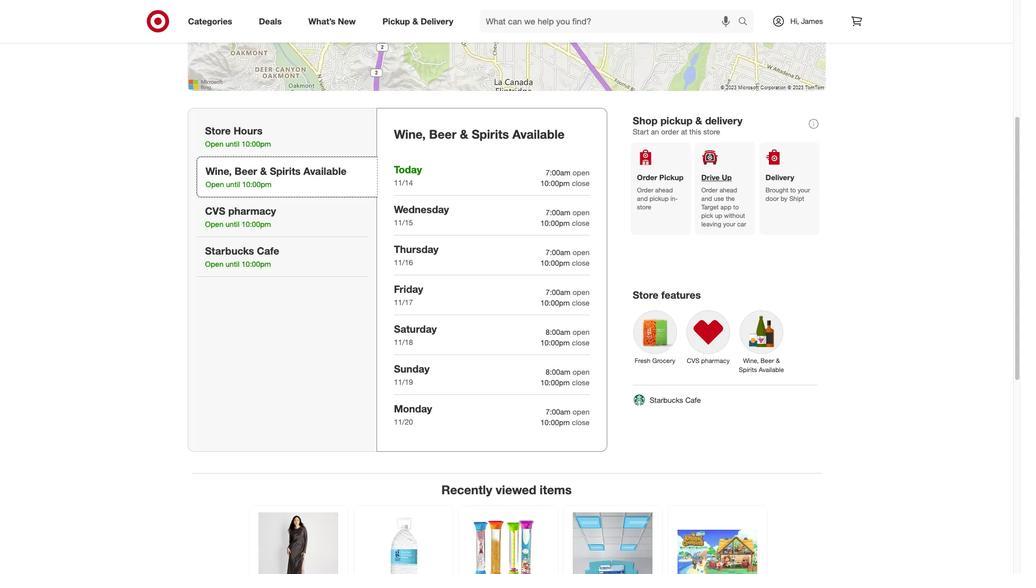 Task type: describe. For each thing, give the bounding box(es) containing it.
order
[[662, 127, 679, 136]]

starbucks for starbucks cafe
[[650, 396, 684, 405]]

shipt
[[790, 195, 805, 203]]

up
[[722, 173, 732, 182]]

sunday 11/19
[[394, 363, 430, 387]]

open for today
[[573, 168, 590, 177]]

drive
[[702, 173, 720, 182]]

What can we help you find? suggestions appear below search field
[[480, 10, 741, 33]]

friday 11/17
[[394, 283, 423, 307]]

8:00am open 10:00pm close for sunday
[[541, 368, 590, 387]]

delivery brought to your door by shipt
[[766, 173, 810, 203]]

0 horizontal spatial wine, beer & spirits available
[[394, 127, 565, 142]]

women's long sleeve asymmetrical cut-out button detail midi dress - future collective™ with reese blutstein dark gray xxs image
[[258, 513, 338, 575]]

spirits inside the 'wine, beer & spirits available open until 10:00pm'
[[270, 165, 301, 177]]

door
[[766, 195, 779, 203]]

categories
[[188, 16, 232, 26]]

7:00am for monday
[[546, 407, 571, 417]]

start
[[633, 127, 649, 136]]

hours
[[234, 125, 263, 137]]

what's
[[308, 16, 336, 26]]

cvs pharmacy open until 10:00pm
[[205, 205, 276, 229]]

search button
[[734, 10, 759, 35]]

close for wednesday
[[572, 219, 590, 228]]

7:00am for today
[[546, 168, 571, 177]]

open inside the 'wine, beer & spirits available open until 10:00pm'
[[206, 180, 224, 189]]

pharmacy for cvs pharmacy
[[702, 357, 730, 365]]

8:00am for saturday
[[546, 328, 571, 337]]

10:00pm inside store hours open until 10:00pm
[[242, 139, 271, 149]]

wine, beer & spirits available open until 10:00pm
[[206, 165, 347, 189]]

7:00am open 10:00pm close for friday
[[541, 288, 590, 307]]

leaving
[[702, 220, 722, 228]]

10:00pm inside starbucks cafe open until 10:00pm
[[242, 260, 271, 269]]

beer inside wine, beer & spirits available
[[761, 357, 774, 365]]

close for thursday
[[572, 259, 590, 268]]

cvs pharmacy
[[687, 357, 730, 365]]

cafe for starbucks cafe
[[686, 396, 701, 405]]

starbucks cafe open until 10:00pm
[[205, 245, 279, 269]]

thursday 11/16
[[394, 243, 439, 267]]

categories link
[[179, 10, 246, 33]]

wine, inside the 'wine, beer & spirits available open until 10:00pm'
[[206, 165, 232, 177]]

cvs pharmacy link
[[682, 306, 735, 368]]

wednesday
[[394, 203, 449, 215]]

open for starbucks cafe
[[205, 260, 224, 269]]

la canada flintridge map image
[[188, 0, 826, 91]]

8:00am for sunday
[[546, 368, 571, 377]]

recently
[[442, 482, 493, 497]]

deals
[[259, 16, 282, 26]]

educational insights mini light filters tranquil blue 2' x 2' 4-pack, for classrooms & offices image
[[573, 513, 653, 575]]

items
[[540, 482, 572, 497]]

delivery inside pickup & delivery link
[[421, 16, 454, 26]]

purified water - 128 fl oz (1gal) - good & gather™ image
[[363, 513, 443, 575]]

pickup & delivery link
[[374, 10, 467, 33]]

today 11/14
[[394, 163, 422, 187]]

at
[[681, 127, 688, 136]]

delivery inside delivery brought to your door by shipt
[[766, 173, 795, 182]]

your inside 'drive up order ahead and use the target app to pick up without leaving your car'
[[723, 220, 736, 228]]

wednesday 11/15
[[394, 203, 449, 227]]

pharmacy for cvs pharmacy open until 10:00pm
[[228, 205, 276, 217]]

7:00am open 10:00pm close for monday
[[541, 407, 590, 427]]

store inside order pickup order ahead and pickup in- store
[[637, 203, 652, 211]]

monday 11/20
[[394, 403, 432, 427]]

wine, inside wine, beer & spirits available
[[743, 357, 759, 365]]

today
[[394, 163, 422, 176]]

open for wednesday
[[573, 208, 590, 217]]

james
[[802, 16, 823, 26]]

7:00am open 10:00pm close for today
[[541, 168, 590, 188]]

target
[[702, 203, 719, 211]]

and for order
[[637, 195, 648, 203]]

beer inside the 'wine, beer & spirits available open until 10:00pm'
[[235, 165, 257, 177]]

hi,
[[791, 16, 799, 26]]

until for cvs
[[226, 220, 240, 229]]

11/15
[[394, 218, 413, 227]]

11/19
[[394, 378, 413, 387]]

open for thursday
[[573, 248, 590, 257]]

pickup inside shop pickup & delivery start an order at this store
[[661, 114, 693, 127]]

hand2mind sensory fidget tubes, mesmerizing liquid motion sensory bottles, fidget toys, ages 3+ image
[[468, 513, 548, 575]]

10:00pm inside the 'wine, beer & spirits available open until 10:00pm'
[[242, 180, 272, 189]]

animal crossing: new horizons happy home paradise game add-on - nintendo switch (digital) image
[[678, 513, 757, 575]]

store capabilities with hours, vertical tabs tab list
[[188, 108, 377, 452]]

7:00am for thursday
[[546, 248, 571, 257]]

pickup inside order pickup order ahead and pickup in- store
[[660, 173, 684, 182]]

sunday
[[394, 363, 430, 375]]

open for cvs pharmacy
[[205, 220, 224, 229]]

your inside delivery brought to your door by shipt
[[798, 186, 810, 194]]

in-
[[671, 195, 678, 203]]

until for store
[[226, 139, 240, 149]]

open for saturday
[[573, 328, 590, 337]]

open for store hours
[[205, 139, 224, 149]]



Task type: locate. For each thing, give the bounding box(es) containing it.
to inside 'drive up order ahead and use the target app to pick up without leaving your car'
[[734, 203, 739, 211]]

4 close from the top
[[572, 298, 590, 307]]

open
[[573, 168, 590, 177], [573, 208, 590, 217], [573, 248, 590, 257], [573, 288, 590, 297], [573, 328, 590, 337], [573, 368, 590, 377], [573, 407, 590, 417]]

0 vertical spatial pharmacy
[[228, 205, 276, 217]]

1 7:00am open 10:00pm close from the top
[[541, 168, 590, 188]]

until
[[226, 139, 240, 149], [226, 180, 240, 189], [226, 220, 240, 229], [226, 260, 240, 269]]

2 and from the left
[[702, 195, 712, 203]]

1 vertical spatial wine, beer & spirits available
[[739, 357, 784, 374]]

until down hours
[[226, 139, 240, 149]]

0 vertical spatial cvs
[[205, 205, 226, 217]]

0 vertical spatial wine,
[[394, 127, 426, 142]]

open for friday
[[573, 288, 590, 297]]

2 ahead from the left
[[720, 186, 738, 194]]

1 vertical spatial 8:00am
[[546, 368, 571, 377]]

1 vertical spatial 8:00am open 10:00pm close
[[541, 368, 590, 387]]

until for starbucks
[[226, 260, 240, 269]]

wine, up today
[[394, 127, 426, 142]]

1 vertical spatial starbucks
[[650, 396, 684, 405]]

and inside order pickup order ahead and pickup in- store
[[637, 195, 648, 203]]

11/17
[[394, 298, 413, 307]]

1 horizontal spatial pharmacy
[[702, 357, 730, 365]]

saturday 11/18
[[394, 323, 437, 347]]

3 close from the top
[[572, 259, 590, 268]]

pickup & delivery
[[383, 16, 454, 26]]

11/20
[[394, 418, 413, 427]]

to up without
[[734, 203, 739, 211]]

recently viewed items
[[442, 482, 572, 497]]

ahead up in-
[[656, 186, 673, 194]]

1 horizontal spatial spirits
[[472, 127, 509, 142]]

10:00pm
[[242, 139, 271, 149], [541, 179, 570, 188], [242, 180, 272, 189], [541, 219, 570, 228], [242, 220, 271, 229], [541, 259, 570, 268], [242, 260, 271, 269], [541, 298, 570, 307], [541, 338, 570, 347], [541, 378, 570, 387], [541, 418, 570, 427]]

available inside the 'wine, beer & spirits available open until 10:00pm'
[[304, 165, 347, 177]]

1 and from the left
[[637, 195, 648, 203]]

0 vertical spatial pickup
[[383, 16, 410, 26]]

pickup inside order pickup order ahead and pickup in- store
[[650, 195, 669, 203]]

0 horizontal spatial delivery
[[421, 16, 454, 26]]

starbucks inside starbucks cafe open until 10:00pm
[[205, 245, 254, 257]]

2 7:00am open 10:00pm close from the top
[[541, 208, 590, 228]]

2 open from the top
[[573, 208, 590, 217]]

1 horizontal spatial wine, beer & spirits available
[[739, 357, 784, 374]]

7 close from the top
[[572, 418, 590, 427]]

2 vertical spatial available
[[759, 366, 784, 374]]

0 vertical spatial delivery
[[421, 16, 454, 26]]

to up shipt
[[791, 186, 796, 194]]

2 vertical spatial wine,
[[743, 357, 759, 365]]

and
[[637, 195, 648, 203], [702, 195, 712, 203]]

11/18
[[394, 338, 413, 347]]

store inside shop pickup & delivery start an order at this store
[[704, 127, 721, 136]]

available inside wine, beer & spirits available link
[[759, 366, 784, 374]]

ahead
[[656, 186, 673, 194], [720, 186, 738, 194]]

1 8:00am from the top
[[546, 328, 571, 337]]

ahead for pickup
[[656, 186, 673, 194]]

store
[[704, 127, 721, 136], [637, 203, 652, 211]]

6 open from the top
[[573, 368, 590, 377]]

10:00pm inside cvs pharmacy open until 10:00pm
[[242, 220, 271, 229]]

shop
[[633, 114, 658, 127]]

1 vertical spatial beer
[[235, 165, 257, 177]]

cafe down the cvs pharmacy
[[686, 396, 701, 405]]

ahead inside 'drive up order ahead and use the target app to pick up without leaving your car'
[[720, 186, 738, 194]]

ahead inside order pickup order ahead and pickup in- store
[[656, 186, 673, 194]]

& inside shop pickup & delivery start an order at this store
[[696, 114, 703, 127]]

this
[[690, 127, 702, 136]]

to
[[791, 186, 796, 194], [734, 203, 739, 211]]

1 vertical spatial pickup
[[650, 195, 669, 203]]

7 open from the top
[[573, 407, 590, 417]]

wine, down store hours open until 10:00pm on the left of page
[[206, 165, 232, 177]]

cvs up starbucks cafe open until 10:00pm
[[205, 205, 226, 217]]

1 horizontal spatial delivery
[[766, 173, 795, 182]]

close for sunday
[[572, 378, 590, 387]]

0 horizontal spatial starbucks
[[205, 245, 254, 257]]

order inside 'drive up order ahead and use the target app to pick up without leaving your car'
[[702, 186, 718, 194]]

1 horizontal spatial wine,
[[394, 127, 426, 142]]

close for today
[[572, 179, 590, 188]]

pickup right new
[[383, 16, 410, 26]]

1 ahead from the left
[[656, 186, 673, 194]]

8:00am open 10:00pm close
[[541, 328, 590, 347], [541, 368, 590, 387]]

0 vertical spatial 8:00am
[[546, 328, 571, 337]]

until up cvs pharmacy open until 10:00pm
[[226, 180, 240, 189]]

pickup up order
[[661, 114, 693, 127]]

1 horizontal spatial available
[[513, 127, 565, 142]]

search
[[734, 17, 759, 27]]

wine,
[[394, 127, 426, 142], [206, 165, 232, 177], [743, 357, 759, 365]]

deals link
[[250, 10, 295, 33]]

saturday
[[394, 323, 437, 335]]

ahead for up
[[720, 186, 738, 194]]

0 horizontal spatial wine,
[[206, 165, 232, 177]]

delivery
[[705, 114, 743, 127]]

5 close from the top
[[572, 338, 590, 347]]

0 horizontal spatial your
[[723, 220, 736, 228]]

until inside the 'wine, beer & spirits available open until 10:00pm'
[[226, 180, 240, 189]]

2 horizontal spatial available
[[759, 366, 784, 374]]

cafe inside starbucks cafe open until 10:00pm
[[257, 245, 279, 257]]

3 7:00am from the top
[[546, 248, 571, 257]]

1 vertical spatial pickup
[[660, 173, 684, 182]]

1 vertical spatial delivery
[[766, 173, 795, 182]]

0 vertical spatial store
[[704, 127, 721, 136]]

1 horizontal spatial cafe
[[686, 396, 701, 405]]

until inside cvs pharmacy open until 10:00pm
[[226, 220, 240, 229]]

2 horizontal spatial beer
[[761, 357, 774, 365]]

2 7:00am from the top
[[546, 208, 571, 217]]

0 horizontal spatial cvs
[[205, 205, 226, 217]]

7:00am open 10:00pm close
[[541, 168, 590, 188], [541, 208, 590, 228], [541, 248, 590, 268], [541, 288, 590, 307], [541, 407, 590, 427]]

8:00am open 10:00pm close for saturday
[[541, 328, 590, 347]]

store for store features
[[633, 289, 659, 301]]

starbucks cafe
[[650, 396, 701, 405]]

1 horizontal spatial pickup
[[660, 173, 684, 182]]

2 horizontal spatial wine,
[[743, 357, 759, 365]]

until inside store hours open until 10:00pm
[[226, 139, 240, 149]]

7:00am open 10:00pm close for wednesday
[[541, 208, 590, 228]]

wine, beer & spirits available link
[[735, 306, 788, 377]]

1 7:00am from the top
[[546, 168, 571, 177]]

shop pickup & delivery start an order at this store
[[633, 114, 743, 136]]

6 close from the top
[[572, 378, 590, 387]]

your down without
[[723, 220, 736, 228]]

7:00am for friday
[[546, 288, 571, 297]]

cvs inside cvs pharmacy open until 10:00pm
[[205, 205, 226, 217]]

2 horizontal spatial spirits
[[739, 366, 757, 374]]

and up target
[[702, 195, 712, 203]]

close for monday
[[572, 418, 590, 427]]

open inside cvs pharmacy open until 10:00pm
[[205, 220, 224, 229]]

starbucks for starbucks cafe open until 10:00pm
[[205, 245, 254, 257]]

wine, beer & spirits available
[[394, 127, 565, 142], [739, 357, 784, 374]]

1 close from the top
[[572, 179, 590, 188]]

0 vertical spatial store
[[205, 125, 231, 137]]

1 vertical spatial to
[[734, 203, 739, 211]]

store left hours
[[205, 125, 231, 137]]

5 open from the top
[[573, 328, 590, 337]]

pick
[[702, 212, 714, 220]]

2 vertical spatial beer
[[761, 357, 774, 365]]

11/14
[[394, 178, 413, 187]]

0 horizontal spatial ahead
[[656, 186, 673, 194]]

4 7:00am from the top
[[546, 288, 571, 297]]

1 vertical spatial store
[[633, 289, 659, 301]]

pickup left in-
[[650, 195, 669, 203]]

store for store hours open until 10:00pm
[[205, 125, 231, 137]]

use
[[714, 195, 724, 203]]

1 horizontal spatial starbucks
[[650, 396, 684, 405]]

store features
[[633, 289, 701, 301]]

car
[[738, 220, 747, 228]]

until down cvs pharmacy open until 10:00pm
[[226, 260, 240, 269]]

0 vertical spatial cafe
[[257, 245, 279, 257]]

1 vertical spatial cvs
[[687, 357, 700, 365]]

until up starbucks cafe open until 10:00pm
[[226, 220, 240, 229]]

1 horizontal spatial cvs
[[687, 357, 700, 365]]

open for sunday
[[573, 368, 590, 377]]

an
[[651, 127, 659, 136]]

1 vertical spatial your
[[723, 220, 736, 228]]

brought
[[766, 186, 789, 194]]

0 horizontal spatial pickup
[[383, 16, 410, 26]]

0 horizontal spatial store
[[205, 125, 231, 137]]

the
[[726, 195, 735, 203]]

2 8:00am open 10:00pm close from the top
[[541, 368, 590, 387]]

0 vertical spatial beer
[[429, 127, 457, 142]]

starbucks down grocery
[[650, 396, 684, 405]]

0 vertical spatial 8:00am open 10:00pm close
[[541, 328, 590, 347]]

1 8:00am open 10:00pm close from the top
[[541, 328, 590, 347]]

2 close from the top
[[572, 219, 590, 228]]

0 horizontal spatial beer
[[235, 165, 257, 177]]

2 8:00am from the top
[[546, 368, 571, 377]]

5 7:00am from the top
[[546, 407, 571, 417]]

0 vertical spatial pickup
[[661, 114, 693, 127]]

0 horizontal spatial pharmacy
[[228, 205, 276, 217]]

and for drive
[[702, 195, 712, 203]]

features
[[662, 289, 701, 301]]

1 vertical spatial pharmacy
[[702, 357, 730, 365]]

7:00am for wednesday
[[546, 208, 571, 217]]

app
[[721, 203, 732, 211]]

fresh
[[635, 357, 651, 365]]

0 horizontal spatial available
[[304, 165, 347, 177]]

until inside starbucks cafe open until 10:00pm
[[226, 260, 240, 269]]

3 7:00am open 10:00pm close from the top
[[541, 248, 590, 268]]

1 open from the top
[[573, 168, 590, 177]]

cafe
[[257, 245, 279, 257], [686, 396, 701, 405]]

0 vertical spatial wine, beer & spirits available
[[394, 127, 565, 142]]

1 vertical spatial available
[[304, 165, 347, 177]]

1 horizontal spatial ahead
[[720, 186, 738, 194]]

1 horizontal spatial beer
[[429, 127, 457, 142]]

ahead up the
[[720, 186, 738, 194]]

open for monday
[[573, 407, 590, 417]]

new
[[338, 16, 356, 26]]

close for friday
[[572, 298, 590, 307]]

pickup
[[661, 114, 693, 127], [650, 195, 669, 203]]

0 vertical spatial starbucks
[[205, 245, 254, 257]]

4 7:00am open 10:00pm close from the top
[[541, 288, 590, 307]]

cvs right grocery
[[687, 357, 700, 365]]

pharmacy left wine, beer & spirits available link
[[702, 357, 730, 365]]

monday
[[394, 403, 432, 415]]

what's new link
[[299, 10, 369, 33]]

pharmacy
[[228, 205, 276, 217], [702, 357, 730, 365]]

pickup up in-
[[660, 173, 684, 182]]

0 vertical spatial spirits
[[472, 127, 509, 142]]

by
[[781, 195, 788, 203]]

beer
[[429, 127, 457, 142], [235, 165, 257, 177], [761, 357, 774, 365]]

cafe for starbucks cafe open until 10:00pm
[[257, 245, 279, 257]]

hi, james
[[791, 16, 823, 26]]

store inside store hours open until 10:00pm
[[205, 125, 231, 137]]

fresh grocery link
[[629, 306, 682, 368]]

0 horizontal spatial and
[[637, 195, 648, 203]]

store
[[205, 125, 231, 137], [633, 289, 659, 301]]

0 horizontal spatial store
[[637, 203, 652, 211]]

drive up order ahead and use the target app to pick up without leaving your car
[[702, 173, 747, 228]]

7:00am open 10:00pm close for thursday
[[541, 248, 590, 268]]

pharmacy inside cvs pharmacy open until 10:00pm
[[228, 205, 276, 217]]

order for drive up
[[702, 186, 718, 194]]

0 horizontal spatial cafe
[[257, 245, 279, 257]]

0 vertical spatial to
[[791, 186, 796, 194]]

cvs for cvs pharmacy
[[687, 357, 700, 365]]

starbucks down cvs pharmacy open until 10:00pm
[[205, 245, 254, 257]]

1 horizontal spatial and
[[702, 195, 712, 203]]

0 vertical spatial your
[[798, 186, 810, 194]]

open inside store hours open until 10:00pm
[[205, 139, 224, 149]]

and inside 'drive up order ahead and use the target app to pick up without leaving your car'
[[702, 195, 712, 203]]

1 vertical spatial store
[[637, 203, 652, 211]]

to inside delivery brought to your door by shipt
[[791, 186, 796, 194]]

up
[[715, 212, 723, 220]]

1 horizontal spatial store
[[633, 289, 659, 301]]

viewed
[[496, 482, 537, 497]]

1 horizontal spatial store
[[704, 127, 721, 136]]

cafe down cvs pharmacy open until 10:00pm
[[257, 245, 279, 257]]

11/16
[[394, 258, 413, 267]]

cvs
[[205, 205, 226, 217], [687, 357, 700, 365]]

without
[[724, 212, 745, 220]]

close for saturday
[[572, 338, 590, 347]]

&
[[413, 16, 418, 26], [696, 114, 703, 127], [460, 127, 468, 142], [260, 165, 267, 177], [776, 357, 780, 365]]

cvs for cvs pharmacy open until 10:00pm
[[205, 205, 226, 217]]

your up shipt
[[798, 186, 810, 194]]

0 horizontal spatial spirits
[[270, 165, 301, 177]]

grocery
[[653, 357, 676, 365]]

& inside the 'wine, beer & spirits available open until 10:00pm'
[[260, 165, 267, 177]]

pharmacy down the 'wine, beer & spirits available open until 10:00pm'
[[228, 205, 276, 217]]

4 open from the top
[[573, 288, 590, 297]]

0 vertical spatial available
[[513, 127, 565, 142]]

1 vertical spatial spirits
[[270, 165, 301, 177]]

starbucks
[[205, 245, 254, 257], [650, 396, 684, 405]]

1 horizontal spatial to
[[791, 186, 796, 194]]

pickup
[[383, 16, 410, 26], [660, 173, 684, 182]]

& inside wine, beer & spirits available
[[776, 357, 780, 365]]

order pickup order ahead and pickup in- store
[[637, 173, 684, 211]]

0 horizontal spatial to
[[734, 203, 739, 211]]

2 vertical spatial spirits
[[739, 366, 757, 374]]

what's new
[[308, 16, 356, 26]]

your
[[798, 186, 810, 194], [723, 220, 736, 228]]

1 horizontal spatial your
[[798, 186, 810, 194]]

open
[[205, 139, 224, 149], [206, 180, 224, 189], [205, 220, 224, 229], [205, 260, 224, 269]]

1 vertical spatial wine,
[[206, 165, 232, 177]]

store left features
[[633, 289, 659, 301]]

open inside starbucks cafe open until 10:00pm
[[205, 260, 224, 269]]

wine, right the cvs pharmacy
[[743, 357, 759, 365]]

3 open from the top
[[573, 248, 590, 257]]

7:00am
[[546, 168, 571, 177], [546, 208, 571, 217], [546, 248, 571, 257], [546, 288, 571, 297], [546, 407, 571, 417]]

fresh grocery
[[635, 357, 676, 365]]

and left in-
[[637, 195, 648, 203]]

5 7:00am open 10:00pm close from the top
[[541, 407, 590, 427]]

friday
[[394, 283, 423, 295]]

order for order pickup
[[637, 186, 654, 194]]

8:00am
[[546, 328, 571, 337], [546, 368, 571, 377]]

store hours open until 10:00pm
[[205, 125, 271, 149]]

thursday
[[394, 243, 439, 255]]

1 vertical spatial cafe
[[686, 396, 701, 405]]

close
[[572, 179, 590, 188], [572, 219, 590, 228], [572, 259, 590, 268], [572, 298, 590, 307], [572, 338, 590, 347], [572, 378, 590, 387], [572, 418, 590, 427]]



Task type: vqa. For each thing, say whether or not it's contained in the screenshot.
details.
no



